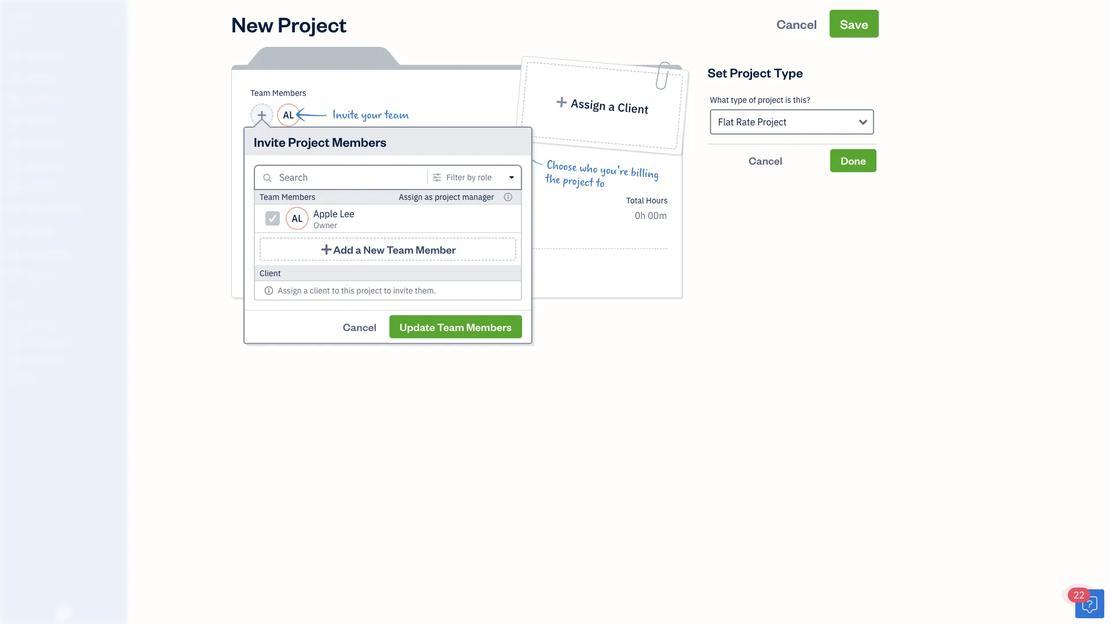 Task type: vqa. For each thing, say whether or not it's contained in the screenshot.
the bottom Expense
no



Task type: locate. For each thing, give the bounding box(es) containing it.
team members image
[[9, 318, 124, 327]]

0 horizontal spatial to
[[332, 285, 339, 296]]

owner left lee
[[313, 220, 337, 231]]

1 horizontal spatial owner
[[313, 220, 337, 231]]

1 vertical spatial assign
[[399, 192, 423, 202]]

team
[[385, 109, 409, 121]]

cancel for done
[[749, 154, 782, 167]]

0 vertical spatial plus image
[[555, 96, 569, 108]]

team members
[[250, 88, 306, 98], [260, 192, 316, 202]]

0 horizontal spatial add
[[312, 258, 328, 270]]

flat up amount (usd) text box
[[440, 195, 454, 206]]

1 horizontal spatial rate
[[736, 116, 755, 128]]

to
[[596, 177, 605, 191], [332, 285, 339, 296], [384, 285, 391, 296]]

apple inside apple lee owner
[[313, 208, 338, 220]]

a inside "assign a client"
[[608, 99, 616, 114]]

this?
[[793, 95, 810, 105]]

0 horizontal spatial owner
[[9, 23, 31, 32]]

owner up dashboard "icon"
[[9, 23, 31, 32]]

add up add a service
[[333, 243, 353, 256]]

assign as project manager
[[399, 192, 494, 202]]

1 vertical spatial new
[[363, 243, 385, 256]]

client
[[617, 99, 649, 117], [260, 268, 281, 278]]

add a new team member
[[333, 243, 456, 256]]

chart image
[[8, 248, 21, 260]]

end
[[246, 194, 260, 205]]

filter by role button
[[430, 172, 519, 183]]

1 horizontal spatial invite
[[332, 109, 358, 121]]

plus image for add
[[320, 243, 333, 255]]

members
[[272, 88, 306, 98], [332, 133, 386, 150], [281, 192, 316, 202], [466, 320, 512, 334]]

0 horizontal spatial invite
[[254, 133, 286, 150]]

total
[[626, 195, 644, 206]]

invite
[[393, 285, 413, 296]]

1 vertical spatial plus image
[[320, 243, 333, 255]]

team members up end date in  format text box
[[260, 192, 316, 202]]

plus image
[[299, 257, 310, 271]]

rate
[[736, 116, 755, 128], [456, 195, 473, 206]]

0 vertical spatial rate
[[736, 116, 755, 128]]

rate inside project type field
[[736, 116, 755, 128]]

project right the this
[[356, 285, 382, 296]]

0 vertical spatial cancel
[[777, 15, 817, 32]]

add for add a new team member
[[333, 243, 353, 256]]

0 horizontal spatial flat
[[440, 195, 454, 206]]

add a new team member button
[[260, 238, 516, 261]]

plus image inside 'assign a client' button
[[555, 96, 569, 108]]

2 vertical spatial assign
[[278, 285, 302, 296]]

apple inside main "element"
[[9, 10, 34, 22]]

a for add a service
[[331, 258, 336, 270]]

1 vertical spatial rate
[[456, 195, 473, 206]]

0 horizontal spatial assign
[[278, 285, 302, 296]]

0 horizontal spatial plus image
[[320, 243, 333, 255]]

0 vertical spatial add
[[333, 243, 353, 256]]

cancel for update team members
[[343, 320, 377, 334]]

plus image
[[555, 96, 569, 108], [320, 243, 333, 255]]

cancel button
[[766, 10, 827, 38], [708, 149, 823, 172], [332, 315, 387, 339]]

type
[[731, 95, 747, 105]]

1 horizontal spatial plus image
[[555, 96, 569, 108]]

invite left your
[[332, 109, 358, 121]]

manager
[[462, 192, 494, 202]]

to inside choose who you're billing the project to
[[596, 177, 605, 191]]

0 vertical spatial client
[[617, 99, 649, 117]]

0 vertical spatial owner
[[9, 23, 31, 32]]

owner
[[9, 23, 31, 32], [313, 220, 337, 231]]

invite for invite your team
[[332, 109, 358, 121]]

plus image up add a service
[[320, 243, 333, 255]]

member
[[416, 243, 456, 256]]

flat inside project type field
[[718, 116, 734, 128]]

bank connections image
[[9, 355, 124, 364]]

2 horizontal spatial assign
[[570, 95, 607, 113]]

done
[[841, 154, 866, 167]]

freshbooks image
[[54, 606, 73, 620]]

project down choose
[[562, 174, 594, 190]]

team members up add team member image
[[250, 88, 306, 98]]

0 vertical spatial flat
[[718, 116, 734, 128]]

1 vertical spatial owner
[[313, 220, 337, 231]]

update team members button
[[389, 315, 522, 339]]

to left the invite
[[384, 285, 391, 296]]

done button
[[830, 149, 876, 172]]

1 horizontal spatial flat
[[718, 116, 734, 128]]

save button
[[830, 10, 879, 38]]

you're
[[600, 164, 629, 179]]

a
[[608, 99, 616, 114], [355, 243, 361, 256], [331, 258, 336, 270], [304, 285, 308, 296]]

1 horizontal spatial new
[[363, 243, 385, 256]]

project left is
[[758, 95, 783, 105]]

cancel button up type
[[766, 10, 827, 38]]

assign inside "assign a client"
[[570, 95, 607, 113]]

cancel down flat rate project on the right top
[[749, 154, 782, 167]]

cancel button down flat rate project on the right top
[[708, 149, 823, 172]]

cancel up type
[[777, 15, 817, 32]]

al right add team member image
[[283, 109, 294, 121]]

team right update at bottom
[[437, 320, 464, 334]]

2 horizontal spatial to
[[596, 177, 605, 191]]

money image
[[8, 226, 21, 238]]

type
[[774, 64, 803, 80]]

update
[[400, 320, 435, 334]]

them.
[[415, 285, 436, 296]]

what type of project is this?
[[710, 95, 810, 105]]

0 vertical spatial apple
[[9, 10, 34, 22]]

assign
[[570, 95, 607, 113], [399, 192, 423, 202], [278, 285, 302, 296]]

flat down "what"
[[718, 116, 734, 128]]

0 vertical spatial new
[[231, 10, 274, 37]]

set
[[708, 64, 727, 80]]

1 vertical spatial cancel button
[[708, 149, 823, 172]]

1 vertical spatial invite
[[254, 133, 286, 150]]

add right plus image on the top of the page
[[312, 258, 328, 270]]

2 vertical spatial cancel button
[[332, 315, 387, 339]]

flat rate project
[[718, 116, 787, 128]]

set project type
[[708, 64, 803, 80]]

0 horizontal spatial rate
[[456, 195, 473, 206]]

team
[[250, 88, 270, 98], [260, 192, 280, 202], [387, 243, 414, 256], [437, 320, 464, 334]]

choose who you're billing the project to
[[545, 159, 660, 191]]

Project Description text field
[[246, 173, 564, 187]]

1 vertical spatial cancel
[[749, 154, 782, 167]]

rate up amount (usd) text box
[[456, 195, 473, 206]]

cancel button for done
[[708, 149, 823, 172]]

plus image inside add a new team member button
[[320, 243, 333, 255]]

to left the this
[[332, 285, 339, 296]]

0 vertical spatial assign
[[570, 95, 607, 113]]

services
[[246, 234, 283, 245]]

team left member
[[387, 243, 414, 256]]

team up add team member image
[[250, 88, 270, 98]]

save
[[840, 15, 868, 32]]

1 vertical spatial apple
[[313, 208, 338, 220]]

0 vertical spatial al
[[283, 109, 294, 121]]

cancel button down "assign a client to this project to invite them."
[[332, 315, 387, 339]]

invite down add team member image
[[254, 133, 286, 150]]

add
[[333, 243, 353, 256], [312, 258, 328, 270]]

apple owner
[[9, 10, 34, 32]]

0 vertical spatial invite
[[332, 109, 358, 121]]

timer image
[[8, 204, 21, 216]]

plus image left "assign a client"
[[555, 96, 569, 108]]

apple up dashboard "icon"
[[9, 10, 34, 22]]

flat
[[718, 116, 734, 128], [440, 195, 454, 206]]

report image
[[8, 270, 21, 282]]

1 horizontal spatial apple
[[313, 208, 338, 220]]

this
[[341, 285, 355, 296]]

1 vertical spatial al
[[292, 212, 303, 225]]

filter by role
[[446, 172, 492, 183]]

al
[[283, 109, 294, 121], [292, 212, 303, 225]]

expense image
[[8, 160, 21, 172]]

to down who
[[596, 177, 605, 191]]

1 vertical spatial client
[[260, 268, 281, 278]]

add for add a service
[[312, 258, 328, 270]]

assign for assign as project manager
[[399, 192, 423, 202]]

al left apple lee owner
[[292, 212, 303, 225]]

new
[[231, 10, 274, 37], [363, 243, 385, 256]]

0 horizontal spatial new
[[231, 10, 274, 37]]

assign for assign a client
[[570, 95, 607, 113]]

2 vertical spatial cancel
[[343, 320, 377, 334]]

0 horizontal spatial apple
[[9, 10, 34, 22]]

1 horizontal spatial assign
[[399, 192, 423, 202]]

project
[[758, 95, 783, 105], [562, 174, 594, 190], [435, 192, 460, 202], [356, 285, 382, 296]]

settings image
[[9, 373, 124, 383]]

1 vertical spatial flat
[[440, 195, 454, 206]]

1 vertical spatial add
[[312, 258, 328, 270]]

project
[[278, 10, 347, 37], [730, 64, 771, 80], [757, 116, 787, 128], [288, 133, 329, 150]]

Hourly Budget text field
[[635, 210, 668, 222]]

apple
[[9, 10, 34, 22], [313, 208, 338, 220]]

rate down the of
[[736, 116, 755, 128]]

1 horizontal spatial to
[[384, 285, 391, 296]]

apple left lee
[[313, 208, 338, 220]]

estimate image
[[8, 94, 21, 106]]

total hours
[[626, 195, 668, 206]]

1 vertical spatial team members
[[260, 192, 316, 202]]

what type of project is this? element
[[708, 86, 876, 145]]

invite
[[332, 109, 358, 121], [254, 133, 286, 150]]

owner inside apple owner
[[9, 23, 31, 32]]

flat for flat rate project
[[718, 116, 734, 128]]

1 horizontal spatial client
[[617, 99, 649, 117]]

cancel
[[777, 15, 817, 32], [749, 154, 782, 167], [343, 320, 377, 334]]

cancel down "assign a client to this project to invite them."
[[343, 320, 377, 334]]

1 horizontal spatial add
[[333, 243, 353, 256]]



Task type: describe. For each thing, give the bounding box(es) containing it.
info image
[[264, 286, 274, 295]]

project for set project type
[[730, 64, 771, 80]]

invoice image
[[8, 116, 21, 128]]

invite your team
[[332, 109, 409, 121]]

client image
[[8, 72, 21, 84]]

a for assign a client to this project to invite them.
[[304, 285, 308, 296]]

to for who
[[596, 177, 605, 191]]

main element
[[0, 0, 156, 624]]

Amount (USD) text field
[[440, 210, 466, 222]]

Search text field
[[279, 171, 419, 184]]

payment image
[[8, 138, 21, 150]]

update team members
[[400, 320, 512, 334]]

service
[[338, 258, 368, 270]]

Project Type field
[[710, 109, 874, 135]]

to for a
[[384, 285, 391, 296]]

a for assign a client
[[608, 99, 616, 114]]

assign a client button
[[520, 61, 683, 150]]

caretdown image
[[509, 173, 519, 182]]

role
[[478, 172, 492, 183]]

project for invite project members
[[288, 133, 329, 150]]

cancel button for update team members
[[332, 315, 387, 339]]

date
[[262, 194, 279, 205]]

hours
[[646, 195, 668, 206]]

rate for flat rate
[[456, 195, 473, 206]]

the
[[545, 173, 561, 187]]

End date in  format text field
[[246, 210, 386, 222]]

apps image
[[9, 299, 124, 309]]

assign a client to this project to invite them.
[[278, 285, 436, 296]]

billing
[[631, 166, 660, 181]]

end date
[[246, 194, 279, 205]]

22 button
[[1068, 588, 1104, 619]]

22
[[1074, 589, 1085, 602]]

client
[[310, 285, 330, 296]]

project for new project
[[278, 10, 347, 37]]

who
[[579, 162, 598, 176]]

add a service
[[312, 258, 368, 270]]

dashboard image
[[8, 50, 21, 62]]

filter
[[446, 172, 465, 183]]

members inside button
[[466, 320, 512, 334]]

0 vertical spatial cancel button
[[766, 10, 827, 38]]

items and services image
[[9, 336, 124, 346]]

new inside button
[[363, 243, 385, 256]]

of
[[749, 95, 756, 105]]

apple for owner
[[9, 10, 34, 22]]

is
[[785, 95, 791, 105]]

project inside field
[[757, 116, 787, 128]]

Project Name text field
[[246, 142, 564, 165]]

invite for invite project members
[[254, 133, 286, 150]]

add team member image
[[257, 108, 267, 122]]

add a service button
[[246, 254, 422, 275]]

lee
[[340, 208, 354, 220]]

apple lee owner
[[313, 208, 354, 231]]

project inside choose who you're billing the project to
[[562, 174, 594, 190]]

flat rate
[[440, 195, 473, 206]]

invite project members
[[254, 133, 386, 150]]

info image
[[503, 193, 513, 202]]

project right as
[[435, 192, 460, 202]]

assign a client
[[570, 95, 649, 117]]

team up services
[[260, 192, 280, 202]]

owner inside apple lee owner
[[313, 220, 337, 231]]

0 vertical spatial team members
[[250, 88, 306, 98]]

flat for flat rate
[[440, 195, 454, 206]]

resource center badge image
[[1075, 590, 1104, 619]]

what
[[710, 95, 729, 105]]

client inside "assign a client"
[[617, 99, 649, 117]]

rate for flat rate project
[[736, 116, 755, 128]]

plus image for assign
[[555, 96, 569, 108]]

choose
[[546, 159, 577, 174]]

0 horizontal spatial client
[[260, 268, 281, 278]]

by
[[467, 172, 476, 183]]

as
[[425, 192, 433, 202]]

your
[[361, 109, 382, 121]]

apple for lee
[[313, 208, 338, 220]]

settings image
[[430, 173, 444, 182]]

new project
[[231, 10, 347, 37]]

a for add a new team member
[[355, 243, 361, 256]]

assign for assign a client to this project to invite them.
[[278, 285, 302, 296]]

project image
[[8, 182, 21, 194]]



